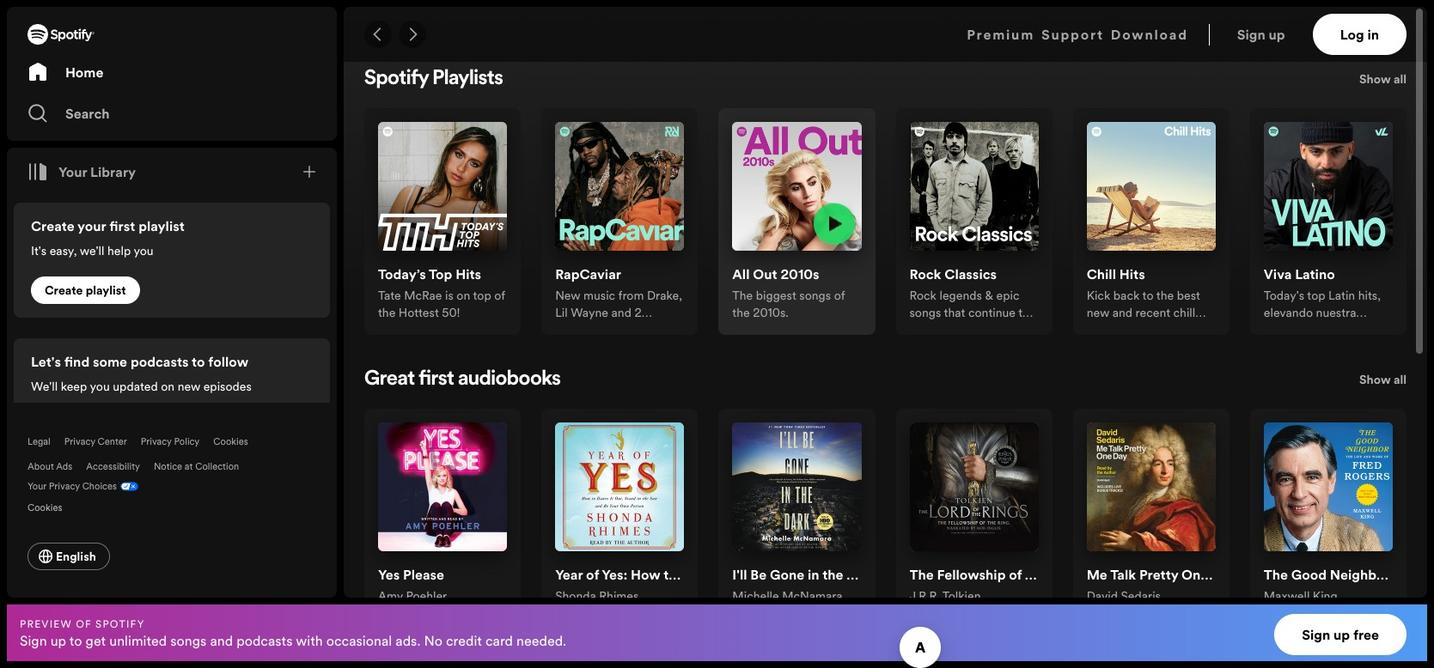 Task type: vqa. For each thing, say whether or not it's contained in the screenshot.
Alphabetical
no



Task type: locate. For each thing, give the bounding box(es) containing it.
show all inside great first audiobooks element
[[1360, 372, 1407, 389]]

1 vertical spatial cookies link
[[28, 497, 76, 516]]

cookies link
[[213, 436, 248, 449], [28, 497, 76, 516]]

0 horizontal spatial cookies
[[28, 502, 62, 515]]

create inside button
[[45, 282, 83, 299]]

you right keep
[[90, 378, 110, 395]]

privacy up notice at the left
[[141, 436, 172, 449]]

to inside preview of spotify sign up to get unlimited songs and podcasts with occasional ads. no credit card needed.
[[69, 631, 82, 650]]

and right the kick
[[1113, 305, 1133, 322]]

library
[[90, 162, 136, 181]]

2 show all from the top
[[1360, 372, 1407, 389]]

up left free
[[1334, 626, 1350, 645]]

create for your
[[31, 217, 75, 235]]

all for great first audiobooks
[[1394, 372, 1407, 389]]

1 horizontal spatial you
[[134, 242, 154, 260]]

2 hits from the left
[[1120, 265, 1145, 284]]

0 horizontal spatial you
[[90, 378, 110, 395]]

some
[[93, 352, 127, 371]]

let's find some podcasts to follow we'll keep you updated on new episodes
[[31, 352, 252, 395]]

great first audiobooks
[[364, 370, 561, 390]]

1 vertical spatial to
[[192, 352, 205, 371]]

1 horizontal spatial up
[[1269, 25, 1285, 44]]

king
[[1313, 588, 1338, 606]]

chainz.
[[555, 322, 596, 339]]

2 horizontal spatial sign
[[1302, 626, 1331, 645]]

of right "top"
[[494, 287, 505, 305]]

2 show all link from the top
[[1360, 370, 1407, 396]]

support button
[[1042, 14, 1104, 55]]

0 vertical spatial playlist
[[138, 217, 185, 235]]

to inside chill hits kick back to the best new and recent chill hits.
[[1143, 287, 1154, 305]]

1 horizontal spatial and
[[612, 305, 632, 322]]

1 vertical spatial cookies
[[28, 502, 62, 515]]

occasional
[[326, 631, 392, 650]]

and right unlimited
[[210, 631, 233, 650]]

preview of spotify sign up to get unlimited songs and podcasts with occasional ads. no credit card needed.
[[20, 617, 566, 650]]

1 horizontal spatial of
[[494, 287, 505, 305]]

of right preview
[[76, 617, 92, 631]]

podcasts up 'updated'
[[131, 352, 189, 371]]

playlist inside create your first playlist it's easy, we'll help you
[[138, 217, 185, 235]]

latino
[[1295, 265, 1335, 284]]

spotify down go forward "image"
[[364, 69, 429, 89]]

up left the get
[[50, 631, 66, 650]]

michelle
[[733, 588, 779, 606]]

the
[[733, 287, 753, 305]]

preview
[[20, 617, 72, 631]]

0 horizontal spatial the
[[378, 305, 396, 322]]

first right great
[[419, 370, 454, 390]]

1 vertical spatial show
[[1360, 372, 1391, 389]]

shonda
[[555, 588, 596, 606]]

podcasts inside let's find some podcasts to follow we'll keep you updated on new episodes
[[131, 352, 189, 371]]

all inside great first audiobooks element
[[1394, 372, 1407, 389]]

new left back
[[1087, 305, 1110, 322]]

help
[[107, 242, 131, 260]]

great first audiobooks element
[[364, 370, 1407, 633]]

0 vertical spatial cookies link
[[213, 436, 248, 449]]

songs inside preview of spotify sign up to get unlimited songs and podcasts with occasional ads. no credit card needed.
[[170, 631, 207, 650]]

ads
[[56, 461, 72, 474]]

you
[[134, 242, 154, 260], [90, 378, 110, 395]]

audiobooks
[[458, 370, 561, 390]]

1 horizontal spatial on
[[457, 287, 470, 305]]

1 vertical spatial show all
[[1360, 372, 1407, 389]]

tolkien
[[943, 588, 981, 606]]

first
[[109, 217, 135, 235], [419, 370, 454, 390]]

1 horizontal spatial podcasts
[[236, 631, 293, 650]]

on right 'updated'
[[161, 378, 175, 395]]

all inside spotify playlists element
[[1394, 70, 1407, 88]]

0 horizontal spatial hits
[[456, 265, 481, 284]]

get
[[86, 631, 106, 650]]

create for playlist
[[45, 282, 83, 299]]

0 horizontal spatial sign
[[20, 631, 47, 650]]

of inside preview of spotify sign up to get unlimited songs and podcasts with occasional ads. no credit card needed.
[[76, 617, 92, 631]]

create down easy,
[[45, 282, 83, 299]]

1 vertical spatial podcasts
[[236, 631, 293, 650]]

find
[[64, 352, 90, 371]]

2 horizontal spatial and
[[1113, 305, 1133, 322]]

0 horizontal spatial songs
[[170, 631, 207, 650]]

create
[[31, 217, 75, 235], [45, 282, 83, 299]]

you inside create your first playlist it's easy, we'll help you
[[134, 242, 154, 260]]

the left the 2010s. at the top
[[733, 305, 750, 322]]

2 vertical spatial to
[[69, 631, 82, 650]]

0 vertical spatial you
[[134, 242, 154, 260]]

2 show from the top
[[1360, 372, 1391, 389]]

j.r.r. tolkien
[[910, 588, 981, 606]]

the left best
[[1157, 287, 1174, 305]]

hits inside today's top hits tate mcrae is on top of the hottest 50!
[[456, 265, 481, 284]]

0 horizontal spatial your
[[28, 480, 46, 493]]

all
[[1394, 70, 1407, 88], [1394, 372, 1407, 389]]

download
[[1111, 25, 1188, 44]]

2 all from the top
[[1394, 372, 1407, 389]]

playlist down help
[[86, 282, 126, 299]]

your inside button
[[58, 162, 87, 181]]

michelle mcnamara
[[733, 588, 843, 606]]

chill hits link
[[1087, 265, 1145, 287]]

follow
[[208, 352, 248, 371]]

1 horizontal spatial sign
[[1237, 25, 1266, 44]]

show inside great first audiobooks element
[[1360, 372, 1391, 389]]

2 horizontal spatial up
[[1334, 626, 1350, 645]]

spotify
[[364, 69, 429, 89], [95, 617, 145, 631]]

0 vertical spatial first
[[109, 217, 135, 235]]

2 horizontal spatial of
[[834, 287, 845, 305]]

on inside today's top hits tate mcrae is on top of the hottest 50!
[[457, 287, 470, 305]]

0 horizontal spatial first
[[109, 217, 135, 235]]

you right help
[[134, 242, 154, 260]]

center
[[98, 436, 127, 449]]

cookies link up collection
[[213, 436, 248, 449]]

1 horizontal spatial playlist
[[138, 217, 185, 235]]

talk
[[1111, 566, 1136, 585]]

0 horizontal spatial on
[[161, 378, 175, 395]]

show inside spotify playlists element
[[1360, 70, 1391, 88]]

episodes
[[203, 378, 252, 395]]

0 vertical spatial show
[[1360, 70, 1391, 88]]

0 vertical spatial show all
[[1360, 70, 1407, 88]]

at
[[185, 461, 193, 474]]

show all link for spotify playlists
[[1360, 69, 1407, 95]]

0 vertical spatial your
[[58, 162, 87, 181]]

0 vertical spatial create
[[31, 217, 75, 235]]

playlist right your
[[138, 217, 185, 235]]

spotify right preview
[[95, 617, 145, 631]]

and
[[612, 305, 632, 322], [1113, 305, 1133, 322], [210, 631, 233, 650]]

0 horizontal spatial playlist
[[86, 282, 126, 299]]

amy
[[378, 588, 403, 606]]

drake,
[[647, 287, 682, 305]]

sign inside button
[[1302, 626, 1331, 645]]

collection
[[195, 461, 239, 474]]

0 vertical spatial songs
[[800, 287, 831, 305]]

1 horizontal spatial new
[[1087, 305, 1110, 322]]

hits
[[456, 265, 481, 284], [1120, 265, 1145, 284]]

about
[[28, 461, 54, 474]]

your left the library
[[58, 162, 87, 181]]

on right the is
[[457, 287, 470, 305]]

1 vertical spatial create
[[45, 282, 83, 299]]

the left hottest
[[378, 305, 396, 322]]

to inside let's find some podcasts to follow we'll keep you updated on new episodes
[[192, 352, 205, 371]]

and left 2
[[612, 305, 632, 322]]

show all link for great first audiobooks
[[1360, 370, 1407, 396]]

songs right unlimited
[[170, 631, 207, 650]]

to left the get
[[69, 631, 82, 650]]

sign for sign up
[[1237, 25, 1266, 44]]

1 horizontal spatial to
[[192, 352, 205, 371]]

the inside today's top hits tate mcrae is on top of the hottest 50!
[[378, 305, 396, 322]]

privacy for privacy center
[[64, 436, 95, 449]]

0 vertical spatial to
[[1143, 287, 1154, 305]]

and inside preview of spotify sign up to get unlimited songs and podcasts with occasional ads. no credit card needed.
[[210, 631, 233, 650]]

2010s
[[781, 265, 820, 284]]

1 horizontal spatial cookies link
[[213, 436, 248, 449]]

show
[[1360, 70, 1391, 88], [1360, 372, 1391, 389]]

up
[[1269, 25, 1285, 44], [1334, 626, 1350, 645], [50, 631, 66, 650]]

one
[[1182, 566, 1209, 585]]

hits up "top"
[[456, 265, 481, 284]]

no
[[424, 631, 443, 650]]

0 horizontal spatial podcasts
[[131, 352, 189, 371]]

sign up
[[1237, 25, 1285, 44]]

rock classics link
[[910, 265, 997, 287]]

1 vertical spatial your
[[28, 480, 46, 493]]

hits up back
[[1120, 265, 1145, 284]]

1 vertical spatial on
[[161, 378, 175, 395]]

0 horizontal spatial new
[[178, 378, 200, 395]]

j.r.r.
[[910, 588, 940, 606]]

0 horizontal spatial up
[[50, 631, 66, 650]]

recent
[[1136, 305, 1171, 322]]

1 vertical spatial all
[[1394, 372, 1407, 389]]

yes
[[378, 566, 400, 585]]

all for spotify playlists
[[1394, 70, 1407, 88]]

new left episodes in the bottom left of the page
[[178, 378, 200, 395]]

top
[[473, 287, 491, 305]]

on inside let's find some podcasts to follow we'll keep you updated on new episodes
[[161, 378, 175, 395]]

0 horizontal spatial and
[[210, 631, 233, 650]]

0 vertical spatial cookies
[[213, 436, 248, 449]]

please
[[403, 566, 444, 585]]

create inside create your first playlist it's easy, we'll help you
[[31, 217, 75, 235]]

accessibility link
[[86, 461, 140, 474]]

cookies link down your privacy choices at the left of page
[[28, 497, 76, 516]]

your library
[[58, 162, 136, 181]]

0 vertical spatial spotify
[[364, 69, 429, 89]]

up inside button
[[1269, 25, 1285, 44]]

0 vertical spatial all
[[1394, 70, 1407, 88]]

1 show all link from the top
[[1360, 69, 1407, 95]]

of inside the all out 2010s the biggest songs of the 2010s.
[[834, 287, 845, 305]]

you for first
[[134, 242, 154, 260]]

first inside great first audiobooks element
[[419, 370, 454, 390]]

english
[[56, 548, 96, 566]]

lil
[[555, 305, 568, 322]]

you inside let's find some podcasts to follow we'll keep you updated on new episodes
[[90, 378, 110, 395]]

up left "log"
[[1269, 25, 1285, 44]]

go back image
[[371, 28, 385, 41]]

maxwell
[[1264, 588, 1310, 606]]

new
[[555, 287, 581, 305]]

1 hits from the left
[[456, 265, 481, 284]]

show all for spotify playlists
[[1360, 70, 1407, 88]]

1 show from the top
[[1360, 70, 1391, 88]]

songs down 2010s
[[800, 287, 831, 305]]

1 vertical spatial playlist
[[86, 282, 126, 299]]

privacy up ads
[[64, 436, 95, 449]]

1 vertical spatial show all link
[[1360, 370, 1407, 396]]

1 vertical spatial you
[[90, 378, 110, 395]]

show all inside spotify playlists element
[[1360, 70, 1407, 88]]

sign inside button
[[1237, 25, 1266, 44]]

1 all from the top
[[1394, 70, 1407, 88]]

podcasts left the with
[[236, 631, 293, 650]]

spotify playlists element
[[364, 69, 1407, 339]]

to right back
[[1143, 287, 1154, 305]]

cookies up collection
[[213, 436, 248, 449]]

1 show all from the top
[[1360, 70, 1407, 88]]

1 vertical spatial songs
[[170, 631, 207, 650]]

hits.
[[1087, 322, 1109, 339]]

create up easy,
[[31, 217, 75, 235]]

1 horizontal spatial first
[[419, 370, 454, 390]]

0 vertical spatial podcasts
[[131, 352, 189, 371]]

cookies down your privacy choices button at the left
[[28, 502, 62, 515]]

1 horizontal spatial hits
[[1120, 265, 1145, 284]]

1 horizontal spatial the
[[733, 305, 750, 322]]

all
[[733, 265, 750, 284]]

1 vertical spatial first
[[419, 370, 454, 390]]

it's
[[31, 242, 47, 260]]

0 horizontal spatial of
[[76, 617, 92, 631]]

1 horizontal spatial cookies
[[213, 436, 248, 449]]

to left the follow
[[192, 352, 205, 371]]

1 horizontal spatial songs
[[800, 287, 831, 305]]

2 horizontal spatial the
[[1157, 287, 1174, 305]]

1 vertical spatial spotify
[[95, 617, 145, 631]]

0 horizontal spatial spotify
[[95, 617, 145, 631]]

up inside button
[[1334, 626, 1350, 645]]

music
[[584, 287, 616, 305]]

your down the about
[[28, 480, 46, 493]]

your
[[58, 162, 87, 181], [28, 480, 46, 493]]

0 horizontal spatial to
[[69, 631, 82, 650]]

of right biggest
[[834, 287, 845, 305]]

1 vertical spatial new
[[178, 378, 200, 395]]

1 horizontal spatial your
[[58, 162, 87, 181]]

privacy
[[64, 436, 95, 449], [141, 436, 172, 449], [49, 480, 80, 493]]

first inside create your first playlist it's easy, we'll help you
[[109, 217, 135, 235]]

first up help
[[109, 217, 135, 235]]

search link
[[28, 96, 316, 131]]

0 vertical spatial on
[[457, 287, 470, 305]]

2 horizontal spatial to
[[1143, 287, 1154, 305]]

chill
[[1174, 305, 1196, 322]]

needed.
[[517, 631, 566, 650]]

viva latino link
[[1264, 265, 1335, 287]]

0 vertical spatial show all link
[[1360, 69, 1407, 95]]

0 vertical spatial new
[[1087, 305, 1110, 322]]

sign up free
[[1302, 626, 1379, 645]]

and inside chill hits kick back to the best new and recent chill hits.
[[1113, 305, 1133, 322]]

show all
[[1360, 70, 1407, 88], [1360, 372, 1407, 389]]



Task type: describe. For each thing, give the bounding box(es) containing it.
you for some
[[90, 378, 110, 395]]

mcrae
[[404, 287, 442, 305]]

great
[[364, 370, 415, 390]]

main element
[[7, 7, 337, 598]]

privacy down ads
[[49, 480, 80, 493]]

card
[[486, 631, 513, 650]]

the inside chill hits kick back to the best new and recent chill hits.
[[1157, 287, 1174, 305]]

premium button
[[967, 14, 1035, 55]]

easy,
[[50, 242, 77, 260]]

about ads link
[[28, 461, 72, 474]]

cookies for topmost cookies link
[[213, 436, 248, 449]]

up for sign up
[[1269, 25, 1285, 44]]

privacy for privacy policy
[[141, 436, 172, 449]]

create your first playlist it's easy, we'll help you
[[31, 217, 185, 260]]

1 horizontal spatial spotify
[[364, 69, 429, 89]]

viva
[[1264, 265, 1292, 284]]

back
[[1114, 287, 1140, 305]]

top bar and user menu element
[[344, 7, 1428, 62]]

maxwell king
[[1264, 588, 1338, 606]]

biggest
[[756, 287, 797, 305]]

new inside chill hits kick back to the best new and recent chill hits.
[[1087, 305, 1110, 322]]

your privacy choices
[[28, 480, 117, 493]]

up for sign up free
[[1334, 626, 1350, 645]]

shonda rhimes
[[555, 588, 639, 606]]

hottest
[[399, 305, 439, 322]]

we'll
[[31, 378, 58, 395]]

premium
[[967, 25, 1035, 44]]

updated
[[113, 378, 158, 395]]

show for spotify playlists
[[1360, 70, 1391, 88]]

rock
[[910, 265, 942, 284]]

great first audiobooks link
[[364, 370, 561, 390]]

privacy center link
[[64, 436, 127, 449]]

new inside let's find some podcasts to follow we'll keep you updated on new episodes
[[178, 378, 200, 395]]

wayne
[[571, 305, 608, 322]]

your library button
[[21, 155, 143, 189]]

of inside today's top hits tate mcrae is on top of the hottest 50!
[[494, 287, 505, 305]]

chill
[[1087, 265, 1116, 284]]

download button
[[1111, 14, 1188, 55]]

accessibility
[[86, 461, 140, 474]]

the inside the all out 2010s the biggest songs of the 2010s.
[[733, 305, 750, 322]]

sign for sign up free
[[1302, 626, 1331, 645]]

show all for great first audiobooks
[[1360, 372, 1407, 389]]

privacy policy link
[[141, 436, 200, 449]]

0 horizontal spatial cookies link
[[28, 497, 76, 516]]

your for your library
[[58, 162, 87, 181]]

california consumer privacy act (ccpa) opt-out icon image
[[117, 480, 138, 497]]

up inside preview of spotify sign up to get unlimited songs and podcasts with occasional ads. no credit card needed.
[[50, 631, 66, 650]]

2
[[635, 305, 642, 322]]

in
[[1368, 25, 1379, 44]]

credit
[[446, 631, 482, 650]]

all out 2010s link
[[733, 265, 820, 287]]

top
[[429, 265, 452, 284]]

all out 2010s the biggest songs of the 2010s.
[[733, 265, 845, 322]]

to for podcasts
[[192, 352, 205, 371]]

to for back
[[1143, 287, 1154, 305]]

legal
[[28, 436, 51, 449]]

show for great first audiobooks
[[1360, 372, 1391, 389]]

privacy center
[[64, 436, 127, 449]]

sign up button
[[1231, 14, 1313, 55]]

classics
[[945, 265, 997, 284]]

free
[[1354, 626, 1379, 645]]

create playlist button
[[31, 277, 140, 304]]

go forward image
[[406, 28, 419, 41]]

cookies for the leftmost cookies link
[[28, 502, 62, 515]]

spotify image
[[28, 24, 95, 45]]

legal link
[[28, 436, 51, 449]]

today's top hits tate mcrae is on top of the hottest 50!
[[378, 265, 505, 322]]

your privacy choices button
[[28, 480, 117, 493]]

today's top hits link
[[378, 265, 481, 287]]

spotify inside preview of spotify sign up to get unlimited songs and podcasts with occasional ads. no credit card needed.
[[95, 617, 145, 631]]

sign up free button
[[1275, 615, 1407, 656]]

me
[[1087, 566, 1108, 585]]

rock classics
[[910, 265, 997, 284]]

playlists
[[433, 69, 503, 89]]

rapcaviar new music from drake, lil wayne and 2 chainz.
[[555, 265, 682, 339]]

search
[[65, 104, 110, 123]]

log in button
[[1313, 14, 1407, 55]]

policy
[[174, 436, 200, 449]]

notice
[[154, 461, 182, 474]]

poehler
[[406, 588, 447, 606]]

choices
[[82, 480, 117, 493]]

2010s.
[[753, 305, 789, 322]]

songs inside the all out 2010s the biggest songs of the 2010s.
[[800, 287, 831, 305]]

chill hits kick back to the best new and recent chill hits.
[[1087, 265, 1201, 339]]

english button
[[28, 543, 110, 571]]

keep
[[61, 378, 87, 395]]

your for your privacy choices
[[28, 480, 46, 493]]

viva latino
[[1264, 265, 1335, 284]]

mcnamara
[[782, 588, 843, 606]]

spotify playlists
[[364, 69, 503, 89]]

with
[[296, 631, 323, 650]]

home link
[[28, 55, 316, 89]]

premium support download
[[967, 25, 1188, 44]]

playlist inside create playlist button
[[86, 282, 126, 299]]

podcasts inside preview of spotify sign up to get unlimited songs and podcasts with occasional ads. no credit card needed.
[[236, 631, 293, 650]]

day
[[1212, 566, 1237, 585]]

log
[[1340, 25, 1364, 44]]

let's
[[31, 352, 61, 371]]

spotify playlists link
[[364, 69, 503, 89]]

rhimes
[[599, 588, 639, 606]]

and inside rapcaviar new music from drake, lil wayne and 2 chainz.
[[612, 305, 632, 322]]

from
[[618, 287, 644, 305]]

hits inside chill hits kick back to the best new and recent chill hits.
[[1120, 265, 1145, 284]]

your
[[77, 217, 106, 235]]

support
[[1042, 25, 1104, 44]]

sign inside preview of spotify sign up to get unlimited songs and podcasts with occasional ads. no credit card needed.
[[20, 631, 47, 650]]



